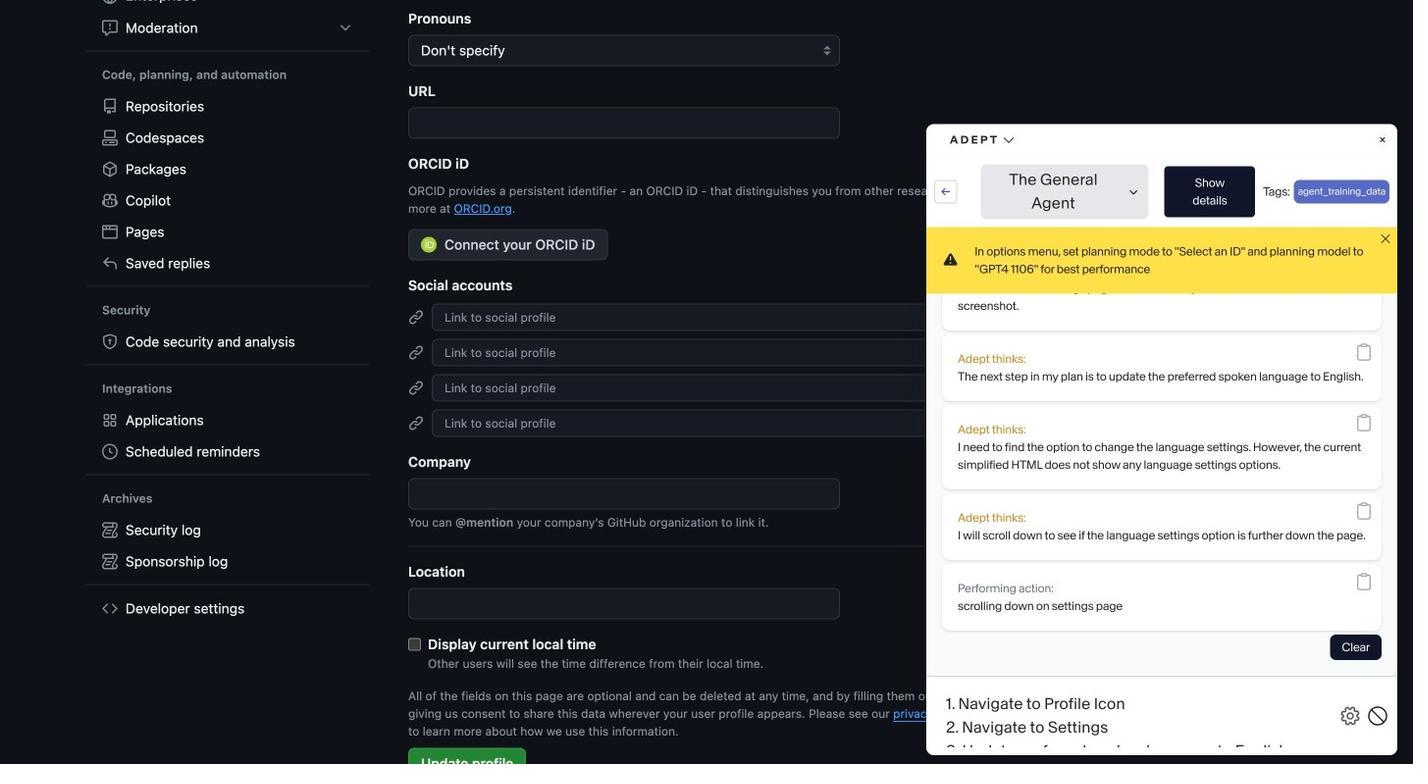Task type: locate. For each thing, give the bounding box(es) containing it.
2 link to social profile text field from the top
[[432, 339, 1000, 366]]

4 list from the top
[[94, 515, 361, 578]]

link to social profile text field for first social account image from the top of the page
[[432, 339, 1000, 366]]

browser image
[[102, 224, 118, 240]]

1 vertical spatial social account image
[[408, 416, 424, 431]]

Link to social profile text field
[[432, 304, 1000, 331], [432, 339, 1000, 366]]

shield lock image
[[102, 334, 118, 350]]

1 vertical spatial link to social profile text field
[[432, 339, 1000, 366]]

globe image
[[102, 0, 118, 4]]

1 social account image from the top
[[408, 310, 424, 325]]

list
[[94, 0, 361, 44], [94, 91, 361, 279], [94, 405, 361, 468], [94, 515, 361, 578]]

1 list from the top
[[94, 0, 361, 44]]

None checkbox
[[408, 638, 421, 651]]

copilot image
[[102, 193, 118, 209]]

log image
[[102, 523, 118, 538]]

1 vertical spatial link to social profile text field
[[432, 410, 1000, 437]]

None text field
[[408, 107, 840, 139], [408, 588, 840, 620], [408, 107, 840, 139], [408, 588, 840, 620]]

social account image
[[408, 345, 424, 361], [408, 380, 424, 396]]

0 vertical spatial link to social profile text field
[[432, 304, 1000, 331]]

None text field
[[408, 478, 840, 510]]

codespaces image
[[102, 130, 118, 146]]

log image
[[102, 554, 118, 570]]

0 vertical spatial link to social profile text field
[[432, 374, 1000, 402]]

1 vertical spatial social account image
[[408, 380, 424, 396]]

0 vertical spatial social account image
[[408, 310, 424, 325]]

1 link to social profile text field from the top
[[432, 304, 1000, 331]]

social account image
[[408, 310, 424, 325], [408, 416, 424, 431]]

code image
[[102, 601, 118, 617]]

0 vertical spatial social account image
[[408, 345, 424, 361]]

2 social account image from the top
[[408, 416, 424, 431]]

Link to social profile text field
[[432, 374, 1000, 402], [432, 410, 1000, 437]]



Task type: describe. For each thing, give the bounding box(es) containing it.
reply image
[[102, 256, 118, 271]]

repo image
[[102, 99, 118, 114]]

1 link to social profile text field from the top
[[432, 374, 1000, 402]]

link to social profile text field for second social account icon from the bottom of the page
[[432, 304, 1000, 331]]

2 list from the top
[[94, 91, 361, 279]]

1 social account image from the top
[[408, 345, 424, 361]]

2 link to social profile text field from the top
[[432, 410, 1000, 437]]

apps image
[[102, 413, 118, 428]]

3 list from the top
[[94, 405, 361, 468]]

package image
[[102, 161, 118, 177]]

clock image
[[102, 444, 118, 460]]

2 social account image from the top
[[408, 380, 424, 396]]



Task type: vqa. For each thing, say whether or not it's contained in the screenshot.
second dot fill icon from the bottom of the Explore element
no



